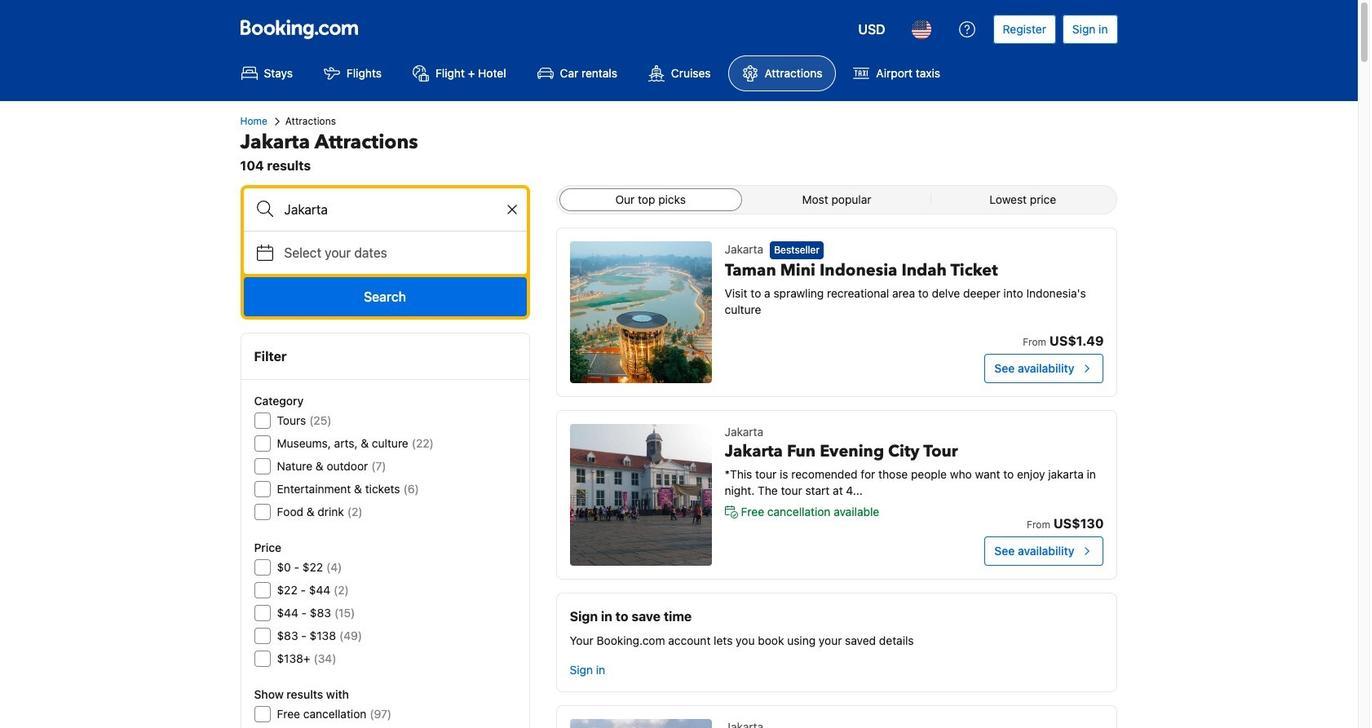 Task type: locate. For each thing, give the bounding box(es) containing it.
booking.com image
[[240, 20, 358, 39]]

taman mini indonesia indah ticket image
[[570, 242, 712, 383]]

jakarta fun evening city tour image
[[570, 424, 712, 566]]

jakarta half-day highlights tour image
[[570, 720, 712, 729]]



Task type: describe. For each thing, give the bounding box(es) containing it.
Where are you going? search field
[[244, 188, 527, 231]]



Task type: vqa. For each thing, say whether or not it's contained in the screenshot.
the March 2024
no



